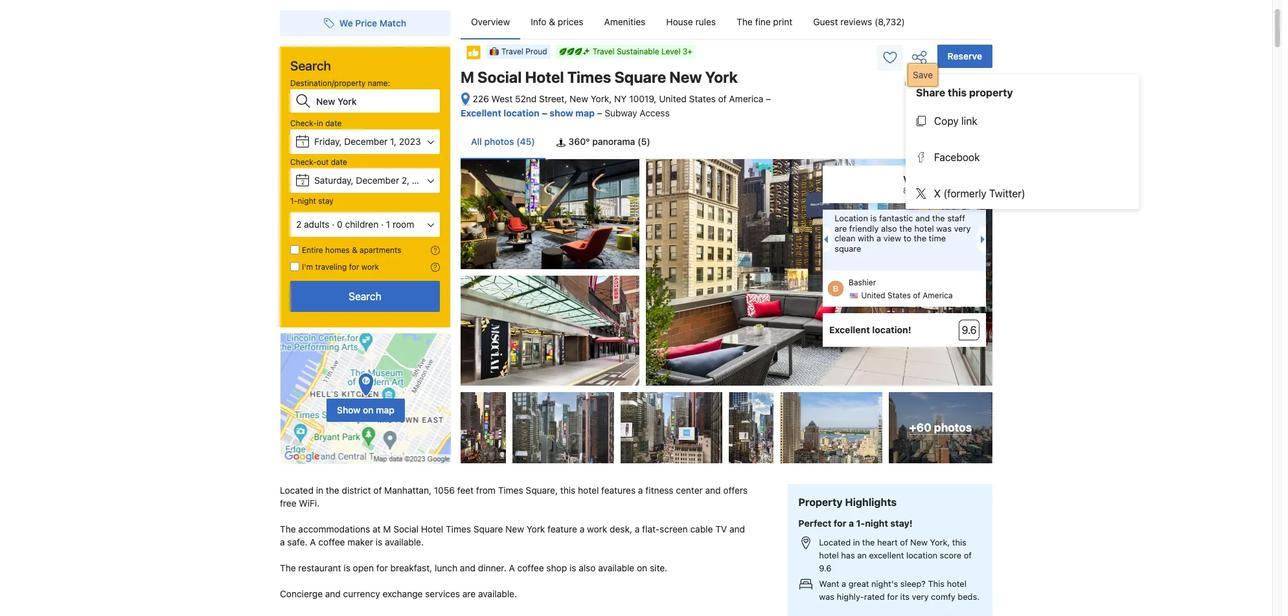 Task type: vqa. For each thing, say whether or not it's contained in the screenshot.
bottom 'Turnhout'
no



Task type: describe. For each thing, give the bounding box(es) containing it.
x
[[934, 188, 941, 200]]

united states of america
[[861, 291, 953, 301]]

this inside located in the heart of new york, this hotel has an excellent location score of 9.6
[[952, 538, 967, 548]]

america inside 226 west 52nd street, new york, ny 10019, united states of america – excellent location – show map – subway access
[[729, 93, 764, 104]]

is left 528
[[347, 615, 353, 617]]

0
[[337, 219, 343, 230]]

wifi.
[[299, 498, 320, 509]]

check-out date
[[290, 157, 347, 167]]

times up lunch
[[446, 524, 471, 535]]

currency
[[343, 589, 380, 600]]

0 horizontal spatial a
[[310, 537, 316, 548]]

homes
[[325, 246, 350, 255]]

located for located in the district of manhattan, 1056 feet from times square, this hotel features a fitness center and offers free wifi. the accommodations at m social hotel times square new york feature a work desk, a flat-screen cable tv and a safe. a coffee maker is available. the restaurant is open for breakfast, lunch and dinner. a coffee shop is also available on site. concierge and currency exchange services are available. subway access is 528 feet from m social hotel times square new york, while radio city music hall is 180
[[280, 485, 314, 496]]

tv
[[716, 524, 727, 535]]

x (formerly twitter) button
[[906, 178, 1139, 209]]

saturday, december 2, 2023
[[314, 175, 434, 186]]

the right to
[[914, 233, 927, 244]]

location inside located in the heart of new york, this hotel has an excellent location score of 9.6
[[907, 551, 938, 561]]

date for check-in date
[[325, 119, 342, 128]]

photos for all
[[484, 136, 514, 147]]

map inside search "section"
[[376, 405, 395, 416]]

is inside location is fantastic and the staff are friendly also the hotel was very clean with a view to the time square
[[871, 213, 877, 224]]

apartments
[[360, 246, 401, 255]]

2 horizontal spatial square
[[615, 68, 666, 86]]

0 vertical spatial the
[[737, 16, 753, 27]]

york, inside located in the district of manhattan, 1056 feet from times square, this hotel features a fitness center and offers free wifi. the accommodations at m social hotel times square new york feature a work desk, a flat-screen cable tv and a safe. a coffee maker is available. the restaurant is open for breakfast, lunch and dinner. a coffee shop is also available on site. concierge and currency exchange services are available. subway access is 528 feet from m social hotel times square new york, while radio city music hall is 180
[[559, 615, 580, 617]]

show on map
[[337, 405, 395, 416]]

friendly
[[849, 223, 879, 234]]

0 horizontal spatial –
[[542, 107, 547, 118]]

0 horizontal spatial square
[[474, 524, 503, 535]]

traveling
[[315, 262, 347, 272]]

1 horizontal spatial square
[[506, 615, 535, 617]]

1 vertical spatial hotel
[[421, 524, 443, 535]]

cable
[[690, 524, 713, 535]]

radio
[[607, 615, 630, 617]]

for inside located in the district of manhattan, 1056 feet from times square, this hotel features a fitness center and offers free wifi. the accommodations at m social hotel times square new york feature a work desk, a flat-screen cable tv and a safe. a coffee maker is available. the restaurant is open for breakfast, lunch and dinner. a coffee shop is also available on site. concierge and currency exchange services are available. subway access is 528 feet from m social hotel times square new york, while radio city music hall is 180
[[376, 563, 388, 574]]

a left flat-
[[635, 524, 640, 535]]

check-in date
[[290, 119, 342, 128]]

facebook button
[[906, 142, 1139, 173]]

a left fitness
[[638, 485, 643, 496]]

1 horizontal spatial available.
[[478, 589, 517, 600]]

1 horizontal spatial coffee
[[517, 563, 544, 574]]

0 horizontal spatial coffee
[[318, 537, 345, 548]]

a inside want a great night's sleep? this hotel was highly-rated for its very comfy beds.
[[842, 579, 846, 590]]

entire homes & apartments
[[302, 246, 401, 255]]

for inside search "section"
[[349, 262, 359, 272]]

1 horizontal spatial from
[[476, 485, 496, 496]]

hotel inside located in the district of manhattan, 1056 feet from times square, this hotel features a fitness center and offers free wifi. the accommodations at m social hotel times square new york feature a work desk, a flat-screen cable tv and a safe. a coffee maker is available. the restaurant is open for breakfast, lunch and dinner. a coffee shop is also available on site. concierge and currency exchange services are available. subway access is 528 feet from m social hotel times square new york, while radio city music hall is 180
[[578, 485, 599, 496]]

0 horizontal spatial search
[[290, 58, 331, 73]]

new down 3+
[[670, 68, 702, 86]]

(formerly
[[944, 188, 987, 200]]

december for friday,
[[344, 136, 388, 147]]

access
[[640, 107, 670, 118]]

tab list containing all photos (45)
[[461, 125, 993, 159]]

an
[[857, 551, 867, 561]]

entire
[[302, 246, 323, 255]]

hotel inside want a great night's sleep? this hotel was highly-rated for its very comfy beds.
[[947, 579, 967, 590]]

reserve button
[[937, 45, 993, 68]]

is right shop
[[570, 563, 576, 574]]

children
[[345, 219, 379, 230]]

info & prices
[[531, 16, 584, 27]]

to
[[904, 233, 912, 244]]

travel for travel sustainable level 3+
[[593, 47, 615, 56]]

reviews inside very good 8,732 reviews
[[926, 186, 954, 196]]

york inside located in the district of manhattan, 1056 feet from times square, this hotel features a fitness center and offers free wifi. the accommodations at m social hotel times square new york feature a work desk, a flat-screen cable tv and a safe. a coffee maker is available. the restaurant is open for breakfast, lunch and dinner. a coffee shop is also available on site. concierge and currency exchange services are available. subway access is 528 feet from m social hotel times square new york, while radio city music hall is 180
[[527, 524, 545, 535]]

0 horizontal spatial from
[[394, 615, 413, 617]]

0 vertical spatial feet
[[457, 485, 474, 496]]

feature
[[548, 524, 577, 535]]

york, inside 226 west 52nd street, new york, ny 10019, united states of america – excellent location – show map – subway access
[[591, 93, 612, 104]]

x (formerly twitter)
[[934, 188, 1026, 200]]

a left safe. on the left bottom
[[280, 537, 285, 548]]

located in the district of manhattan, 1056 feet from times square, this hotel features a fitness center and offers free wifi. the accommodations at m social hotel times square new york feature a work desk, a flat-screen cable tv and a safe. a coffee maker is available. the restaurant is open for breakfast, lunch and dinner. a coffee shop is also available on site. concierge and currency exchange services are available. subway access is 528 feet from m social hotel times square new york, while radio city music hall is 180
[[280, 485, 750, 617]]

copy link
[[934, 115, 978, 127]]

the fine print link
[[726, 5, 803, 39]]

1 vertical spatial america
[[923, 291, 953, 301]]

1-night stay
[[290, 196, 334, 206]]

scored 8.4 element
[[959, 174, 980, 195]]

all photos (45) button
[[461, 125, 545, 159]]

accommodations
[[298, 524, 370, 535]]

1 · from the left
[[332, 219, 335, 230]]

excellent inside 226 west 52nd street, new york, ny 10019, united states of america – excellent location – show map – subway access
[[461, 107, 502, 118]]

2 for 2
[[301, 179, 305, 186]]

of inside located in the district of manhattan, 1056 feet from times square, this hotel features a fitness center and offers free wifi. the accommodations at m social hotel times square new york feature a work desk, a flat-screen cable tv and a safe. a coffee maker is available. the restaurant is open for breakfast, lunch and dinner. a coffee shop is also available on site. concierge and currency exchange services are available. subway access is 528 feet from m social hotel times square new york, while radio city music hall is 180
[[373, 485, 382, 496]]

2 vertical spatial the
[[280, 563, 296, 574]]

was inside location is fantastic and the staff are friendly also the hotel was very clean with a view to the time square
[[937, 223, 952, 234]]

available
[[598, 563, 635, 574]]

destination/property name:
[[290, 78, 390, 88]]

0 vertical spatial 1
[[302, 140, 304, 147]]

8.4
[[962, 179, 977, 191]]

1 horizontal spatial &
[[549, 16, 555, 27]]

52nd
[[515, 93, 537, 104]]

music
[[652, 615, 677, 617]]

restaurant
[[298, 563, 341, 574]]

2 adults · 0 children · 1 room
[[296, 219, 414, 230]]

has
[[841, 551, 855, 561]]

1 horizontal spatial a
[[509, 563, 515, 574]]

free
[[280, 498, 297, 509]]

fine
[[755, 16, 771, 27]]

city
[[633, 615, 649, 617]]

and right the tv
[[730, 524, 745, 535]]

stay!
[[891, 518, 913, 529]]

december for saturday,
[[356, 175, 399, 186]]

scored 9.6 element
[[959, 320, 980, 341]]

click to open map view image
[[461, 92, 470, 107]]

i'm
[[302, 262, 313, 272]]

excellent location!
[[829, 325, 911, 336]]

times left 'square,'
[[498, 485, 523, 496]]

saturday,
[[314, 175, 353, 186]]

2 horizontal spatial hotel
[[525, 68, 564, 86]]

2 horizontal spatial –
[[766, 93, 771, 104]]

are inside located in the district of manhattan, 1056 feet from times square, this hotel features a fitness center and offers free wifi. the accommodations at m social hotel times square new york feature a work desk, a flat-screen cable tv and a safe. a coffee maker is available. the restaurant is open for breakfast, lunch and dinner. a coffee shop is also available on site. concierge and currency exchange services are available. subway access is 528 feet from m social hotel times square new york, while radio city music hall is 180
[[463, 589, 476, 600]]

time
[[929, 233, 946, 244]]

0 horizontal spatial m
[[383, 524, 391, 535]]

we
[[339, 17, 353, 29]]

1 vertical spatial the
[[280, 524, 296, 535]]

excellent location – show map button
[[461, 107, 597, 118]]

the inside located in the heart of new york, this hotel has an excellent location score of 9.6
[[862, 538, 875, 548]]

show
[[550, 107, 573, 118]]

2 · from the left
[[381, 219, 384, 230]]

i'm traveling for work
[[302, 262, 379, 272]]

share
[[916, 87, 946, 98]]

1 horizontal spatial york
[[705, 68, 738, 86]]

times up 226 west 52nd street, new york, ny 10019, united states of america – excellent location – show map – subway access
[[567, 68, 611, 86]]

m social hotel times square new york
[[461, 68, 738, 86]]

center
[[676, 485, 703, 496]]

and right lunch
[[460, 563, 476, 574]]

1 horizontal spatial social
[[426, 615, 451, 617]]

property highlights
[[799, 497, 897, 509]]

date for check-out date
[[331, 157, 347, 167]]

next image
[[981, 236, 989, 244]]

is right hall
[[697, 615, 704, 617]]

twitter)
[[989, 188, 1026, 200]]

house
[[666, 16, 693, 27]]

& inside search "section"
[[352, 246, 358, 255]]

travel for travel proud
[[502, 47, 523, 57]]

of inside 226 west 52nd street, new york, ny 10019, united states of america – excellent location – show map – subway access
[[718, 93, 727, 104]]

highlights
[[845, 497, 897, 509]]

2 for 2 adults · 0 children · 1 room
[[296, 219, 302, 230]]

0 vertical spatial reviews
[[841, 16, 872, 27]]

proud
[[526, 47, 547, 57]]

united inside 226 west 52nd street, new york, ny 10019, united states of america – excellent location – show map – subway access
[[659, 93, 687, 104]]

Where are you going? field
[[311, 89, 440, 113]]

photos for +60
[[934, 421, 972, 435]]

0 vertical spatial this
[[948, 87, 967, 98]]

guest reviews (8,732)
[[813, 16, 905, 27]]

price
[[355, 17, 377, 29]]

panorama
[[592, 136, 635, 147]]

access
[[315, 615, 344, 617]]

perfect
[[799, 518, 832, 529]]

prices
[[558, 16, 584, 27]]

staff
[[948, 213, 965, 224]]

guest
[[813, 16, 838, 27]]

site.
[[650, 563, 668, 574]]

this inside located in the district of manhattan, 1056 feet from times square, this hotel features a fitness center and offers free wifi. the accommodations at m social hotel times square new york feature a work desk, a flat-screen cable tv and a safe. a coffee maker is available. the restaurant is open for breakfast, lunch and dinner. a coffee shop is also available on site. concierge and currency exchange services are available. subway access is 528 feet from m social hotel times square new york, while radio city music hall is 180
[[560, 485, 576, 496]]

for down property highlights on the right of page
[[834, 518, 847, 529]]

offers
[[723, 485, 748, 496]]

are inside location is fantastic and the staff are friendly also the hotel was very clean with a view to the time square
[[835, 223, 847, 234]]

at
[[373, 524, 381, 535]]

this
[[928, 579, 945, 590]]

times down dinner.
[[478, 615, 504, 617]]

in for located in the district of manhattan, 1056 feet from times square, this hotel features a fitness center and offers free wifi. the accommodations at m social hotel times square new york feature a work desk, a flat-screen cable tv and a safe. a coffee maker is available. the restaurant is open for breakfast, lunch and dinner. a coffee shop is also available on site. concierge and currency exchange services are available. subway access is 528 feet from m social hotel times square new york, while radio city music hall is 180
[[316, 485, 323, 496]]

1 horizontal spatial –
[[597, 107, 602, 118]]

location inside 226 west 52nd street, new york, ny 10019, united states of america – excellent location – show map – subway access
[[504, 107, 540, 118]]



Task type: locate. For each thing, give the bounding box(es) containing it.
1 horizontal spatial map
[[576, 107, 595, 118]]

ny
[[614, 93, 627, 104]]

1
[[302, 140, 304, 147], [386, 219, 390, 230]]

very right time
[[954, 223, 971, 234]]

1 horizontal spatial excellent
[[829, 325, 870, 336]]

house rules link
[[656, 5, 726, 39]]

the up an
[[862, 538, 875, 548]]

1 vertical spatial 2023
[[412, 175, 434, 186]]

work inside located in the district of manhattan, 1056 feet from times square, this hotel features a fitness center and offers free wifi. the accommodations at m social hotel times square new york feature a work desk, a flat-screen cable tv and a safe. a coffee maker is available. the restaurant is open for breakfast, lunch and dinner. a coffee shop is also available on site. concierge and currency exchange services are available. subway access is 528 feet from m social hotel times square new york, while radio city music hall is 180
[[587, 524, 607, 535]]

york
[[705, 68, 738, 86], [527, 524, 545, 535]]

0 horizontal spatial location
[[504, 107, 540, 118]]

search inside button
[[349, 291, 382, 303]]

bashier
[[849, 278, 876, 288]]

2 travel from the left
[[502, 47, 523, 57]]

great
[[849, 579, 869, 590]]

0 vertical spatial united
[[659, 93, 687, 104]]

in inside located in the district of manhattan, 1056 feet from times square, this hotel features a fitness center and offers free wifi. the accommodations at m social hotel times square new york feature a work desk, a flat-screen cable tv and a safe. a coffee maker is available. the restaurant is open for breakfast, lunch and dinner. a coffee shop is also available on site. concierge and currency exchange services are available. subway access is 528 feet from m social hotel times square new york, while radio city music hall is 180
[[316, 485, 323, 496]]

social down the services at the left bottom of the page
[[426, 615, 451, 617]]

coffee left shop
[[517, 563, 544, 574]]

in for check-in date
[[317, 119, 323, 128]]

social up west
[[478, 68, 522, 86]]

this
[[948, 87, 967, 98], [560, 485, 576, 496], [952, 538, 967, 548]]

a down property highlights on the right of page
[[849, 518, 854, 529]]

available. down dinner.
[[478, 589, 517, 600]]

excellent
[[869, 551, 904, 561]]

1 horizontal spatial location
[[907, 551, 938, 561]]

1 horizontal spatial states
[[888, 291, 911, 301]]

(5)
[[638, 136, 650, 147]]

united
[[659, 93, 687, 104], [861, 291, 886, 301]]

+60 photos
[[909, 421, 972, 435]]

flat-
[[642, 524, 660, 535]]

528
[[356, 615, 372, 617]]

street,
[[539, 93, 567, 104]]

0 vertical spatial m
[[461, 68, 474, 86]]

info
[[531, 16, 547, 27]]

located
[[280, 485, 314, 496], [819, 538, 851, 548]]

1 horizontal spatial was
[[937, 223, 952, 234]]

0 vertical spatial subway
[[605, 107, 637, 118]]

2 vertical spatial in
[[853, 538, 860, 548]]

m down exchange
[[416, 615, 423, 617]]

1 horizontal spatial search
[[349, 291, 382, 303]]

night
[[298, 196, 316, 206], [865, 518, 888, 529]]

feet right 528
[[375, 615, 391, 617]]

1 travel from the left
[[593, 47, 615, 56]]

1 vertical spatial in
[[316, 485, 323, 496]]

also inside location is fantastic and the staff are friendly also the hotel was very clean with a view to the time square
[[881, 223, 897, 234]]

1 vertical spatial available.
[[478, 589, 517, 600]]

1 vertical spatial very
[[912, 592, 929, 603]]

2 horizontal spatial york,
[[930, 538, 950, 548]]

1 horizontal spatial 1-
[[856, 518, 865, 529]]

and up access
[[325, 589, 341, 600]]

also inside located in the district of manhattan, 1056 feet from times square, this hotel features a fitness center and offers free wifi. the accommodations at m social hotel times square new york feature a work desk, a flat-screen cable tv and a safe. a coffee maker is available. the restaurant is open for breakfast, lunch and dinner. a coffee shop is also available on site. concierge and currency exchange services are available. subway access is 528 feet from m social hotel times square new york, while radio city music hall is 180
[[579, 563, 596, 574]]

square up 10019,
[[615, 68, 666, 86]]

the inside located in the district of manhattan, 1056 feet from times square, this hotel features a fitness center and offers free wifi. the accommodations at m social hotel times square new york feature a work desk, a flat-screen cable tv and a safe. a coffee maker is available. the restaurant is open for breakfast, lunch and dinner. a coffee shop is also available on site. concierge and currency exchange services are available. subway access is 528 feet from m social hotel times square new york, while radio city music hall is 180
[[326, 485, 339, 496]]

0 vertical spatial 2
[[301, 179, 305, 186]]

0 vertical spatial social
[[478, 68, 522, 86]]

hotel left features
[[578, 485, 599, 496]]

work down the apartments
[[361, 262, 379, 272]]

located inside located in the heart of new york, this hotel has an excellent location score of 9.6
[[819, 538, 851, 548]]

0 vertical spatial 9.6
[[962, 325, 977, 336]]

safe.
[[287, 537, 308, 548]]

new inside 226 west 52nd street, new york, ny 10019, united states of america – excellent location – show map – subway access
[[570, 93, 588, 104]]

the left staff
[[933, 213, 945, 224]]

0 vertical spatial located
[[280, 485, 314, 496]]

all
[[471, 136, 482, 147]]

1 horizontal spatial very
[[954, 223, 971, 234]]

0 vertical spatial very
[[954, 223, 971, 234]]

located for located in the heart of new york, this hotel has an excellent location score of 9.6
[[819, 538, 851, 548]]

services
[[425, 589, 460, 600]]

we'll show you stays where you can have the entire place to yourself image
[[431, 246, 440, 255], [431, 246, 440, 255]]

york down rules
[[705, 68, 738, 86]]

very for staff
[[954, 223, 971, 234]]

0 horizontal spatial on
[[363, 405, 374, 416]]

0 horizontal spatial york
[[527, 524, 545, 535]]

york, up "score"
[[930, 538, 950, 548]]

reserve
[[948, 51, 982, 62]]

1 vertical spatial located
[[819, 538, 851, 548]]

for down entire homes & apartments at the top left of the page
[[349, 262, 359, 272]]

night inside search "section"
[[298, 196, 316, 206]]

1 horizontal spatial ·
[[381, 219, 384, 230]]

0 vertical spatial date
[[325, 119, 342, 128]]

+60 photos link
[[889, 393, 993, 464]]

on left site.
[[637, 563, 648, 574]]

property
[[969, 87, 1013, 98]]

for inside want a great night's sleep? this hotel was highly-rated for its very comfy beds.
[[887, 592, 898, 603]]

0 horizontal spatial was
[[819, 592, 835, 603]]

very down 'sleep?'
[[912, 592, 929, 603]]

search section
[[275, 0, 456, 465]]

9.6 inside located in the heart of new york, this hotel has an excellent location score of 9.6
[[819, 564, 832, 574]]

on inside search "section"
[[363, 405, 374, 416]]

was inside want a great night's sleep? this hotel was highly-rated for its very comfy beds.
[[819, 592, 835, 603]]

2 left adults
[[296, 219, 302, 230]]

from down exchange
[[394, 615, 413, 617]]

& right homes
[[352, 246, 358, 255]]

hotel up beds.
[[947, 579, 967, 590]]

subway inside 226 west 52nd street, new york, ny 10019, united states of america – excellent location – show map – subway access
[[605, 107, 637, 118]]

very inside want a great night's sleep? this hotel was highly-rated for its very comfy beds.
[[912, 592, 929, 603]]

if you select this option, we'll show you popular business travel features like breakfast, wifi and free parking. image
[[431, 263, 440, 272]]

0 vertical spatial &
[[549, 16, 555, 27]]

new down stay!
[[911, 538, 928, 548]]

in inside search "section"
[[317, 119, 323, 128]]

is up with
[[871, 213, 877, 224]]

tab list
[[461, 125, 993, 159]]

1 vertical spatial excellent
[[829, 325, 870, 336]]

photos inside button
[[484, 136, 514, 147]]

night down 'highlights'
[[865, 518, 888, 529]]

available. up breakfast,
[[385, 537, 424, 548]]

overview
[[471, 16, 510, 27]]

2023 right 2,
[[412, 175, 434, 186]]

hotel inside located in the heart of new york, this hotel has an excellent location score of 9.6
[[819, 551, 839, 561]]

we price match button
[[319, 12, 412, 35]]

0 vertical spatial available.
[[385, 537, 424, 548]]

for left its
[[887, 592, 898, 603]]

travel left proud
[[502, 47, 523, 57]]

1 vertical spatial united
[[861, 291, 886, 301]]

0 vertical spatial also
[[881, 223, 897, 234]]

date
[[325, 119, 342, 128], [331, 157, 347, 167]]

on inside located in the district of manhattan, 1056 feet from times square, this hotel features a fitness center and offers free wifi. the accommodations at m social hotel times square new york feature a work desk, a flat-screen cable tv and a safe. a coffee maker is available. the restaurant is open for breakfast, lunch and dinner. a coffee shop is also available on site. concierge and currency exchange services are available. subway access is 528 feet from m social hotel times square new york, while radio city music hall is 180
[[637, 563, 648, 574]]

photos right all at the left top of page
[[484, 136, 514, 147]]

0 vertical spatial in
[[317, 119, 323, 128]]

hotel down the services at the left bottom of the page
[[453, 615, 476, 617]]

date up friday,
[[325, 119, 342, 128]]

1,
[[390, 136, 397, 147]]

a right dinner.
[[509, 563, 515, 574]]

2 horizontal spatial m
[[461, 68, 474, 86]]

1 vertical spatial york,
[[930, 538, 950, 548]]

1 check- from the top
[[290, 119, 317, 128]]

1 horizontal spatial also
[[881, 223, 897, 234]]

location down 52nd
[[504, 107, 540, 118]]

1 vertical spatial map
[[376, 405, 395, 416]]

york, inside located in the heart of new york, this hotel has an excellent location score of 9.6
[[930, 538, 950, 548]]

manhattan,
[[384, 485, 432, 496]]

is
[[871, 213, 877, 224], [376, 537, 383, 548], [344, 563, 351, 574], [570, 563, 576, 574], [347, 615, 353, 617], [697, 615, 704, 617]]

2,
[[402, 175, 410, 186]]

from right the 1056
[[476, 485, 496, 496]]

2 inside dropdown button
[[296, 219, 302, 230]]

excellent
[[461, 107, 502, 118], [829, 325, 870, 336]]

located up has
[[819, 538, 851, 548]]

1 vertical spatial 1
[[386, 219, 390, 230]]

overview link
[[461, 5, 520, 39]]

0 vertical spatial december
[[344, 136, 388, 147]]

out
[[317, 157, 329, 167]]

a right feature
[[580, 524, 585, 535]]

0 vertical spatial location
[[504, 107, 540, 118]]

2 vertical spatial hotel
[[453, 615, 476, 617]]

a
[[877, 233, 881, 244], [638, 485, 643, 496], [849, 518, 854, 529], [580, 524, 585, 535], [635, 524, 640, 535], [280, 537, 285, 548], [842, 579, 846, 590]]

in up friday,
[[317, 119, 323, 128]]

save tooltip
[[907, 62, 940, 88]]

1 down check-in date
[[302, 140, 304, 147]]

destination/property
[[290, 78, 366, 88]]

check- up friday,
[[290, 119, 317, 128]]

and left 'offers'
[[705, 485, 721, 496]]

sustainable
[[617, 47, 659, 56]]

1 horizontal spatial are
[[835, 223, 847, 234]]

of
[[718, 93, 727, 104], [913, 291, 921, 301], [373, 485, 382, 496], [900, 538, 908, 548], [964, 551, 972, 561]]

sleep?
[[901, 579, 926, 590]]

0 vertical spatial states
[[689, 93, 716, 104]]

if you select this option, we'll show you popular business travel features like breakfast, wifi and free parking. image
[[431, 263, 440, 272]]

in for located in the heart of new york, this hotel has an excellent location score of 9.6
[[853, 538, 860, 548]]

1 vertical spatial york
[[527, 524, 545, 535]]

9.6
[[962, 325, 977, 336], [819, 564, 832, 574]]

york, left ny
[[591, 93, 612, 104]]

coffee down accommodations on the left bottom of page
[[318, 537, 345, 548]]

2023 for friday, december 1, 2023
[[399, 136, 421, 147]]

very inside location is fantastic and the staff are friendly also the hotel was very clean with a view to the time square
[[954, 223, 971, 234]]

1 vertical spatial work
[[587, 524, 607, 535]]

room
[[393, 219, 414, 230]]

0 vertical spatial york
[[705, 68, 738, 86]]

in up an
[[853, 538, 860, 548]]

on right show
[[363, 405, 374, 416]]

0 horizontal spatial night
[[298, 196, 316, 206]]

·
[[332, 219, 335, 230], [381, 219, 384, 230]]

this right 'square,'
[[560, 485, 576, 496]]

0 horizontal spatial available.
[[385, 537, 424, 548]]

1 horizontal spatial m
[[416, 615, 423, 617]]

1- inside search "section"
[[290, 196, 298, 206]]

0 vertical spatial check-
[[290, 119, 317, 128]]

1 vertical spatial check-
[[290, 157, 317, 167]]

travel up m social hotel times square new york
[[593, 47, 615, 56]]

1 horizontal spatial located
[[819, 538, 851, 548]]

this up "score"
[[952, 538, 967, 548]]

facebook
[[934, 152, 980, 163]]

rules
[[696, 16, 716, 27]]

1 horizontal spatial night
[[865, 518, 888, 529]]

0 vertical spatial america
[[729, 93, 764, 104]]

0 horizontal spatial feet
[[375, 615, 391, 617]]

2023 for saturday, december 2, 2023
[[412, 175, 434, 186]]

photos
[[484, 136, 514, 147], [934, 421, 972, 435]]

maker
[[347, 537, 373, 548]]

all photos (45)
[[471, 136, 535, 147]]

&
[[549, 16, 555, 27], [352, 246, 358, 255]]

location left "score"
[[907, 551, 938, 561]]

united up access
[[659, 93, 687, 104]]

hotel down the 1056
[[421, 524, 443, 535]]

excellent down 226
[[461, 107, 502, 118]]

0 vertical spatial coffee
[[318, 537, 345, 548]]

travel
[[593, 47, 615, 56], [502, 47, 523, 57]]

also left to
[[881, 223, 897, 234]]

district
[[342, 485, 371, 496]]

clean
[[835, 233, 856, 244]]

1 vertical spatial reviews
[[926, 186, 954, 196]]

& right info on the top left of page
[[549, 16, 555, 27]]

1 vertical spatial 1-
[[856, 518, 865, 529]]

map
[[576, 107, 595, 118], [376, 405, 395, 416]]

new inside located in the heart of new york, this hotel has an excellent location score of 9.6
[[911, 538, 928, 548]]

social right at
[[393, 524, 419, 535]]

1 horizontal spatial york,
[[591, 93, 612, 104]]

0 horizontal spatial photos
[[484, 136, 514, 147]]

1 vertical spatial 9.6
[[819, 564, 832, 574]]

and inside location is fantastic and the staff are friendly also the hotel was very clean with a view to the time square
[[916, 213, 930, 224]]

america
[[729, 93, 764, 104], [923, 291, 953, 301]]

the down safe. on the left bottom
[[280, 563, 296, 574]]

united down bashier
[[861, 291, 886, 301]]

reviews right guest
[[841, 16, 872, 27]]

1 horizontal spatial feet
[[457, 485, 474, 496]]

check- for in
[[290, 119, 317, 128]]

states
[[689, 93, 716, 104], [888, 291, 911, 301]]

york, left while
[[559, 615, 580, 617]]

square down dinner.
[[506, 615, 535, 617]]

this right "share"
[[948, 87, 967, 98]]

the left district
[[326, 485, 339, 496]]

0 vertical spatial york,
[[591, 93, 612, 104]]

1 vertical spatial location
[[907, 551, 938, 561]]

hall
[[679, 615, 695, 617]]

copy
[[934, 115, 959, 127]]

0 horizontal spatial travel
[[502, 47, 523, 57]]

in inside located in the heart of new york, this hotel has an excellent location score of 9.6
[[853, 538, 860, 548]]

square
[[615, 68, 666, 86], [474, 524, 503, 535], [506, 615, 535, 617]]

december left 1,
[[344, 136, 388, 147]]

location
[[835, 213, 868, 224]]

2 vertical spatial social
[[426, 615, 451, 617]]

its
[[901, 592, 910, 603]]

(45)
[[517, 136, 535, 147]]

2 vertical spatial york,
[[559, 615, 580, 617]]

work inside search "section"
[[361, 262, 379, 272]]

and
[[916, 213, 930, 224], [705, 485, 721, 496], [730, 524, 745, 535], [460, 563, 476, 574], [325, 589, 341, 600]]

1 vertical spatial states
[[888, 291, 911, 301]]

rated very good element
[[829, 172, 954, 188]]

2023 right 1,
[[399, 136, 421, 147]]

0 vertical spatial search
[[290, 58, 331, 73]]

search down i'm traveling for work
[[349, 291, 382, 303]]

hotel up street,
[[525, 68, 564, 86]]

feet
[[457, 485, 474, 496], [375, 615, 391, 617]]

1 vertical spatial on
[[637, 563, 648, 574]]

map inside 226 west 52nd street, new york, ny 10019, united states of america – excellent location – show map – subway access
[[576, 107, 595, 118]]

0 vertical spatial from
[[476, 485, 496, 496]]

a up highly-
[[842, 579, 846, 590]]

1 horizontal spatial subway
[[605, 107, 637, 118]]

1 vertical spatial from
[[394, 615, 413, 617]]

amenities link
[[594, 5, 656, 39]]

0 horizontal spatial social
[[393, 524, 419, 535]]

1 inside dropdown button
[[386, 219, 390, 230]]

1 vertical spatial social
[[393, 524, 419, 535]]

0 horizontal spatial hotel
[[421, 524, 443, 535]]

new left while
[[538, 615, 557, 617]]

new up dinner.
[[506, 524, 524, 535]]

photos right +60 on the bottom right of page
[[934, 421, 972, 435]]

a right safe. on the left bottom
[[310, 537, 316, 548]]

+60
[[909, 421, 932, 435]]

(8,732)
[[875, 16, 905, 27]]

previous image
[[820, 236, 828, 244]]

2 check- from the top
[[290, 157, 317, 167]]

valign  initial image
[[466, 45, 481, 60]]

score
[[940, 551, 962, 561]]

very for this
[[912, 592, 929, 603]]

is left open
[[344, 563, 351, 574]]

square
[[835, 244, 861, 254]]

0 vertical spatial excellent
[[461, 107, 502, 118]]

feet right the 1056
[[457, 485, 474, 496]]

and up time
[[916, 213, 930, 224]]

0 vertical spatial work
[[361, 262, 379, 272]]

1 vertical spatial are
[[463, 589, 476, 600]]

2 up 1-night stay
[[301, 179, 305, 186]]

1 horizontal spatial travel
[[593, 47, 615, 56]]

states inside 226 west 52nd street, new york, ny 10019, united states of america – excellent location – show map – subway access
[[689, 93, 716, 104]]

while
[[583, 615, 604, 617]]

for
[[349, 262, 359, 272], [834, 518, 847, 529], [376, 563, 388, 574], [887, 592, 898, 603]]

check-
[[290, 119, 317, 128], [290, 157, 317, 167]]

with
[[858, 233, 874, 244]]

west
[[492, 93, 513, 104]]

0 vertical spatial 1-
[[290, 196, 298, 206]]

square,
[[526, 485, 558, 496]]

states up location!
[[888, 291, 911, 301]]

226 west 52nd street, new york, ny 10019, united states of america – excellent location – show map – subway access
[[461, 93, 771, 118]]

0 horizontal spatial excellent
[[461, 107, 502, 118]]

0 horizontal spatial subway
[[280, 615, 312, 617]]

square up dinner.
[[474, 524, 503, 535]]

located inside located in the district of manhattan, 1056 feet from times square, this hotel features a fitness center and offers free wifi. the accommodations at m social hotel times square new york feature a work desk, a flat-screen cable tv and a safe. a coffee maker is available. the restaurant is open for breakfast, lunch and dinner. a coffee shop is also available on site. concierge and currency exchange services are available. subway access is 528 feet from m social hotel times square new york, while radio city music hall is 180
[[280, 485, 314, 496]]

heart
[[877, 538, 898, 548]]

a inside location is fantastic and the staff are friendly also the hotel was very clean with a view to the time square
[[877, 233, 881, 244]]

info & prices link
[[520, 5, 594, 39]]

breakfast,
[[390, 563, 432, 574]]

0 horizontal spatial ·
[[332, 219, 335, 230]]

subway inside located in the district of manhattan, 1056 feet from times square, this hotel features a fitness center and offers free wifi. the accommodations at m social hotel times square new york feature a work desk, a flat-screen cable tv and a safe. a coffee maker is available. the restaurant is open for breakfast, lunch and dinner. a coffee shop is also available on site. concierge and currency exchange services are available. subway access is 528 feet from m social hotel times square new york, while radio city music hall is 180
[[280, 615, 312, 617]]

1 horizontal spatial 1
[[386, 219, 390, 230]]

excellent left location!
[[829, 325, 870, 336]]

was down want
[[819, 592, 835, 603]]

1 vertical spatial also
[[579, 563, 596, 574]]

a right with
[[877, 233, 881, 244]]

1 horizontal spatial 9.6
[[962, 325, 977, 336]]

–
[[766, 93, 771, 104], [542, 107, 547, 118], [597, 107, 602, 118]]

we price match
[[339, 17, 406, 29]]

check- for out
[[290, 157, 317, 167]]

also left available
[[579, 563, 596, 574]]

1 vertical spatial this
[[560, 485, 576, 496]]

is down at
[[376, 537, 383, 548]]

date right out on the top left
[[331, 157, 347, 167]]

view
[[884, 233, 902, 244]]

share this property
[[916, 87, 1013, 98]]

hotel inside location is fantastic and the staff are friendly also the hotel was very clean with a view to the time square
[[915, 223, 934, 234]]

travel proud
[[502, 47, 547, 57]]

· left 0
[[332, 219, 335, 230]]

360° panorama (5)
[[566, 136, 650, 147]]

the left time
[[900, 223, 912, 234]]

the
[[933, 213, 945, 224], [900, 223, 912, 234], [914, 233, 927, 244], [326, 485, 339, 496], [862, 538, 875, 548]]

are right the services at the left bottom of the page
[[463, 589, 476, 600]]

0 horizontal spatial 9.6
[[819, 564, 832, 574]]



